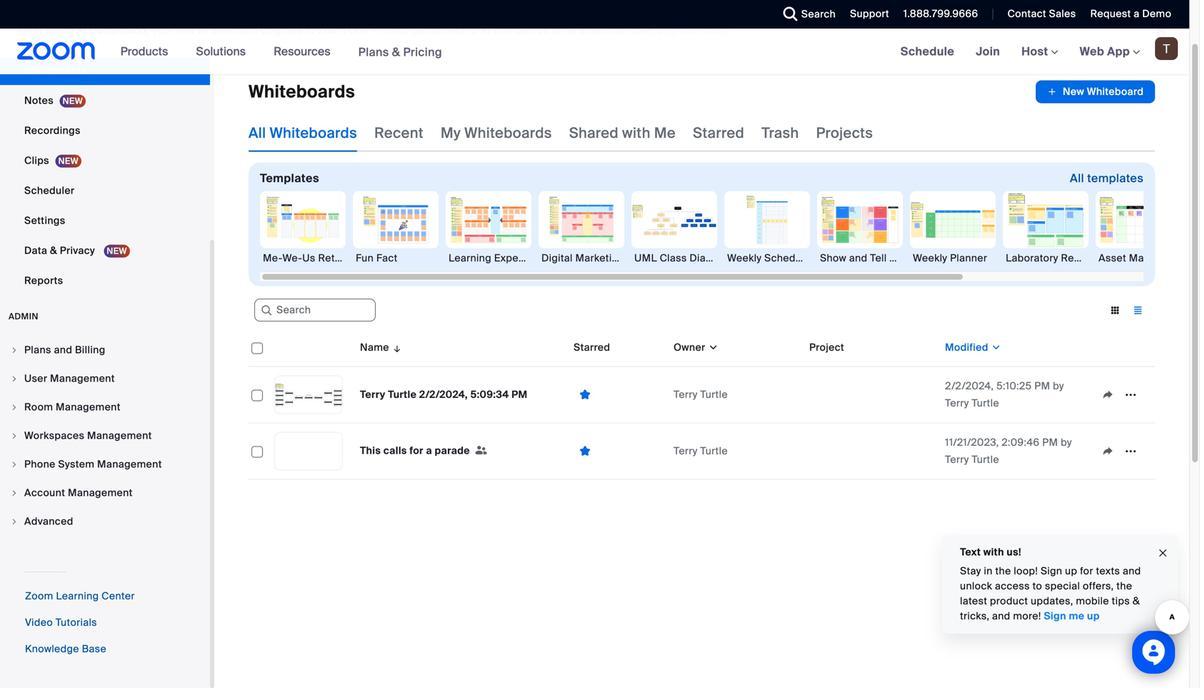 Task type: vqa. For each thing, say whether or not it's contained in the screenshot.
Cloud Storage 5GB 300
no



Task type: locate. For each thing, give the bounding box(es) containing it.
2/2/2024, down modified dropdown button
[[945, 379, 994, 393]]

0 vertical spatial plans
[[358, 44, 389, 59]]

0 vertical spatial sign
[[1041, 564, 1063, 578]]

0 vertical spatial with
[[622, 124, 651, 142]]

the
[[996, 564, 1011, 578], [1117, 579, 1133, 593]]

1 horizontal spatial all
[[1070, 171, 1085, 186]]

for up offers,
[[1080, 564, 1094, 578]]

all for all templates
[[1070, 171, 1085, 186]]

up up special
[[1065, 564, 1078, 578]]

ai right the new
[[198, 24, 208, 37]]

right image left the phone
[[10, 460, 19, 469]]

one
[[349, 24, 369, 37]]

uml class diagram element
[[632, 251, 731, 265]]

with for text
[[984, 546, 1004, 559]]

management down billing
[[50, 372, 115, 385]]

new whiteboard
[[1063, 85, 1144, 98]]

2 horizontal spatial a
[[1134, 7, 1140, 20]]

2 vertical spatial a
[[426, 444, 432, 457]]

laboratory report element
[[1003, 251, 1094, 265]]

room management
[[24, 400, 121, 414]]

a left demo
[[1134, 7, 1140, 20]]

0 horizontal spatial a
[[426, 444, 432, 457]]

a left parade
[[426, 444, 432, 457]]

& left pricing
[[392, 44, 400, 59]]

& inside the personal menu menu
[[50, 244, 57, 257]]

canvas inside button
[[627, 252, 663, 265]]

starred up click to unstar the whiteboard terry turtle 2/2/2024, 5:09:34 pm image
[[574, 341, 610, 354]]

canvas inside button
[[552, 252, 588, 265]]

1 weekly from the left
[[727, 252, 762, 265]]

plans
[[358, 44, 389, 59], [24, 343, 51, 357]]

2/2/2024,
[[945, 379, 994, 393], [419, 388, 468, 401]]

0 horizontal spatial canvas
[[552, 252, 588, 265]]

the right in
[[996, 564, 1011, 578]]

web
[[1080, 44, 1105, 59]]

1 horizontal spatial schedule
[[901, 44, 955, 59]]

2 canvas from the left
[[627, 252, 663, 265]]

1 horizontal spatial plans
[[358, 44, 389, 59]]

access
[[431, 24, 466, 37], [995, 579, 1030, 593]]

1 horizontal spatial &
[[392, 44, 400, 59]]

0 vertical spatial schedule
[[901, 44, 955, 59]]

upgrade right cost.
[[657, 24, 700, 37]]

1 vertical spatial with
[[890, 252, 910, 265]]

phone system management
[[24, 458, 162, 471]]

0 vertical spatial right image
[[10, 403, 19, 412]]

1 vertical spatial plans
[[24, 343, 51, 357]]

meet zoom ai companion, footer
[[0, 6, 1190, 55]]

learning experience canvas element
[[446, 251, 588, 265]]

1 right image from the top
[[10, 403, 19, 412]]

host button
[[1022, 44, 1059, 59]]

pricing
[[403, 44, 442, 59]]

show and tell with a twist
[[820, 252, 946, 265]]

turtle inside 11/21/2023, 2:09:46 pm by terry turtle
[[972, 453, 1000, 466]]

by inside 11/21/2023, 2:09:46 pm by terry turtle
[[1061, 436, 1072, 449]]

0 horizontal spatial all
[[249, 124, 266, 142]]

0 vertical spatial the
[[996, 564, 1011, 578]]

access inside stay in the loop! sign up for texts and unlock access to special offers, the latest product updates, mobile tips & tricks, and more!
[[995, 579, 1030, 593]]

0 horizontal spatial up
[[1065, 564, 1078, 578]]

whiteboards link
[[0, 56, 210, 85]]

2 share image from the top
[[1097, 445, 1120, 458]]

0 vertical spatial for
[[410, 444, 424, 457]]

terry
[[360, 388, 386, 401], [674, 388, 698, 401], [945, 397, 969, 410], [674, 444, 698, 458], [945, 453, 969, 466]]

right image for phone
[[10, 460, 19, 469]]

notes link
[[0, 86, 210, 115]]

and inside 'button'
[[849, 252, 868, 265]]

pm right 2:09:46
[[1043, 436, 1058, 449]]

list mode, selected image
[[1127, 304, 1150, 317]]

cell
[[804, 367, 940, 423], [804, 423, 940, 480]]

2 horizontal spatial &
[[1133, 594, 1140, 608]]

by right 5:10:25
[[1053, 379, 1064, 393]]

management for account management
[[68, 486, 133, 499]]

to down "loop!"
[[1033, 579, 1043, 593]]

terry turtle 2/2/2024, 5:09:34 pm
[[360, 388, 528, 401]]

1 vertical spatial starred
[[574, 341, 610, 354]]

more options for terry turtle 2/2/2024, 5:09:34 pm image
[[1120, 388, 1143, 401]]

1 vertical spatial learning
[[56, 589, 99, 603]]

plans & pricing link
[[358, 44, 442, 59], [358, 44, 442, 59]]

1 vertical spatial terry turtle
[[674, 444, 728, 458]]

right image left "user"
[[10, 374, 19, 383]]

& for data
[[50, 244, 57, 257]]

Search text field
[[254, 299, 376, 322]]

1 right image from the top
[[10, 346, 19, 354]]

right image inside workspaces management menu item
[[10, 432, 19, 440]]

right image
[[10, 403, 19, 412], [10, 489, 19, 497]]

0 horizontal spatial upgrade
[[260, 24, 303, 37]]

this calls for a parade element
[[360, 444, 473, 457]]

0 horizontal spatial starred
[[574, 341, 610, 354]]

management inside button
[[1129, 252, 1194, 265]]

0 vertical spatial access
[[431, 24, 466, 37]]

knowledge base
[[25, 642, 106, 656]]

all templates button
[[1070, 167, 1144, 190]]

management right asset
[[1129, 252, 1194, 265]]

web app
[[1080, 44, 1130, 59]]

tabs of all whiteboard page tab list
[[249, 115, 873, 152]]

right image inside room management menu item
[[10, 403, 19, 412]]

access up product
[[995, 579, 1030, 593]]

1 horizontal spatial up
[[1087, 609, 1100, 623]]

2 right image from the top
[[10, 374, 19, 383]]

2 right image from the top
[[10, 489, 19, 497]]

recordings
[[24, 124, 81, 137]]

schedule inside weekly schedule "element"
[[765, 252, 811, 265]]

with inside tabs of all whiteboard page tab list
[[622, 124, 651, 142]]

right image for user
[[10, 374, 19, 383]]

1 horizontal spatial ai
[[198, 24, 208, 37]]

& right tips
[[1133, 594, 1140, 608]]

by inside 2/2/2024, 5:10:25 pm by terry turtle
[[1053, 379, 1064, 393]]

by for 2/2/2024, 5:10:25 pm by terry turtle
[[1053, 379, 1064, 393]]

and down product
[[992, 609, 1011, 623]]

sign up special
[[1041, 564, 1063, 578]]

upgrade up resources
[[260, 24, 303, 37]]

0 horizontal spatial learning
[[56, 589, 99, 603]]

zoom
[[45, 24, 74, 37], [318, 24, 346, 37], [25, 589, 53, 603]]

asset management element
[[1096, 251, 1194, 265]]

0 vertical spatial &
[[392, 44, 400, 59]]

right image left room
[[10, 403, 19, 412]]

terry inside 11/21/2023, 2:09:46 pm by terry turtle
[[945, 453, 969, 466]]

1 vertical spatial access
[[995, 579, 1030, 593]]

right image left workspaces
[[10, 432, 19, 440]]

1 vertical spatial by
[[1061, 436, 1072, 449]]

0 vertical spatial by
[[1053, 379, 1064, 393]]

right image down admin
[[10, 346, 19, 354]]

and right texts
[[1123, 564, 1141, 578]]

schedule down 1.888.799.9666
[[901, 44, 955, 59]]

whiteboards up templates
[[270, 124, 357, 142]]

0 horizontal spatial &
[[50, 244, 57, 257]]

3 right image from the top
[[10, 432, 19, 440]]

companion,
[[89, 24, 150, 37]]

0 horizontal spatial plans
[[24, 343, 51, 357]]

management for user management
[[50, 372, 115, 385]]

latest
[[960, 594, 988, 608]]

right image inside account management menu item
[[10, 489, 19, 497]]

clips
[[24, 154, 49, 167]]

management
[[1129, 252, 1194, 265], [50, 372, 115, 385], [56, 400, 121, 414], [87, 429, 152, 442], [97, 458, 162, 471], [68, 486, 133, 499]]

for right calls
[[410, 444, 424, 457]]

management up workspaces management
[[56, 400, 121, 414]]

share image
[[1097, 388, 1120, 401], [1097, 445, 1120, 458]]

plans inside "product information" navigation
[[358, 44, 389, 59]]

management for room management
[[56, 400, 121, 414]]

1 vertical spatial schedule
[[765, 252, 811, 265]]

right image for workspaces
[[10, 432, 19, 440]]

account management menu item
[[0, 479, 210, 507]]

1 vertical spatial up
[[1087, 609, 1100, 623]]

2 horizontal spatial with
[[984, 546, 1004, 559]]

2 horizontal spatial ai
[[481, 24, 491, 37]]

all left templates
[[1070, 171, 1085, 186]]

1 horizontal spatial learning
[[449, 252, 492, 265]]

with left me
[[622, 124, 651, 142]]

banner
[[0, 29, 1190, 75]]

share image up more options for this calls for a parade image
[[1097, 388, 1120, 401]]

2 vertical spatial &
[[1133, 594, 1140, 608]]

owner button
[[674, 340, 719, 355]]

0 vertical spatial a
[[1134, 7, 1140, 20]]

with up in
[[984, 546, 1004, 559]]

1 horizontal spatial 2/2/2024,
[[945, 379, 994, 393]]

pm inside 2/2/2024, 5:10:25 pm by terry turtle
[[1035, 379, 1051, 393]]

account management
[[24, 486, 133, 499]]

room
[[24, 400, 53, 414]]

0 horizontal spatial weekly
[[727, 252, 762, 265]]

0 vertical spatial up
[[1065, 564, 1078, 578]]

5 right image from the top
[[10, 517, 19, 526]]

2:09:46
[[1002, 436, 1040, 449]]

1.888.799.9666
[[904, 7, 979, 20]]

uml
[[635, 252, 657, 265]]

us
[[302, 252, 316, 265]]

plans down meet zoom ai companion, your new ai assistant! upgrade to zoom one pro and get access to ai companion at no additional cost. upgrade today
[[358, 44, 389, 59]]

for
[[410, 444, 424, 457], [1080, 564, 1094, 578]]

1 vertical spatial all
[[1070, 171, 1085, 186]]

0 horizontal spatial ai
[[76, 24, 87, 37]]

to up resources
[[305, 24, 315, 37]]

0 horizontal spatial with
[[622, 124, 651, 142]]

1 horizontal spatial with
[[890, 252, 910, 265]]

3 ai from the left
[[481, 24, 491, 37]]

1 vertical spatial &
[[50, 244, 57, 257]]

0 vertical spatial learning
[[449, 252, 492, 265]]

right image inside "phone system management" menu item
[[10, 460, 19, 469]]

stay
[[960, 564, 982, 578]]

turtle inside 2/2/2024, 5:10:25 pm by terry turtle
[[972, 397, 1000, 410]]

0 vertical spatial starred
[[693, 124, 745, 142]]

4 right image from the top
[[10, 460, 19, 469]]

1 canvas from the left
[[552, 252, 588, 265]]

and left billing
[[54, 343, 72, 357]]

1 horizontal spatial for
[[1080, 564, 1094, 578]]

all
[[249, 124, 266, 142], [1070, 171, 1085, 186]]

share image down "more options for terry turtle 2/2/2024, 5:09:34 pm" icon
[[1097, 445, 1120, 458]]

0 vertical spatial terry turtle
[[674, 388, 728, 401]]

plans & pricing
[[358, 44, 442, 59]]

to left companion
[[468, 24, 478, 37]]

assistant!
[[211, 24, 258, 37]]

settings link
[[0, 207, 210, 235]]

down image
[[706, 340, 719, 355]]

schedule inside schedule link
[[901, 44, 955, 59]]

plans inside menu item
[[24, 343, 51, 357]]

right image
[[10, 346, 19, 354], [10, 374, 19, 383], [10, 432, 19, 440], [10, 460, 19, 469], [10, 517, 19, 526]]

terry turtle 2/2/2024, 5:09:34 pm element
[[360, 388, 528, 401]]

new
[[1063, 85, 1085, 98]]

meet zoom ai companion, your new ai assistant! upgrade to zoom one pro and get access to ai companion at no additional cost. upgrade today
[[17, 24, 731, 37]]

workspaces management
[[24, 429, 152, 442]]

weekly for weekly planner
[[913, 252, 948, 265]]

ai left companion
[[481, 24, 491, 37]]

updates,
[[1031, 594, 1074, 608]]

today
[[703, 24, 731, 37]]

& inside "product information" navigation
[[392, 44, 400, 59]]

show
[[820, 252, 847, 265]]

management down "phone system management" menu item
[[68, 486, 133, 499]]

2/2/2024, left 5:09:34
[[419, 388, 468, 401]]

request a demo
[[1091, 7, 1172, 20]]

right image inside plans and billing menu item
[[10, 346, 19, 354]]

up down mobile
[[1087, 609, 1100, 623]]

2 horizontal spatial to
[[1033, 579, 1043, 593]]

cost.
[[630, 24, 654, 37]]

the up tips
[[1117, 579, 1133, 593]]

all up templates
[[249, 124, 266, 142]]

templates
[[260, 171, 319, 186]]

asset management button
[[1096, 191, 1194, 265]]

and
[[391, 24, 409, 37], [849, 252, 868, 265], [54, 343, 72, 357], [1123, 564, 1141, 578], [992, 609, 1011, 623]]

right image left account
[[10, 489, 19, 497]]

whiteboards down resources
[[249, 81, 355, 103]]

pm inside 11/21/2023, 2:09:46 pm by terry turtle
[[1043, 436, 1058, 449]]

profile picture image
[[1155, 37, 1178, 60]]

whiteboards inside the whiteboards link
[[24, 64, 87, 77]]

learning left experience
[[449, 252, 492, 265]]

application
[[249, 329, 1166, 491], [1097, 384, 1150, 405], [1097, 441, 1150, 462]]

ai up "zoom logo"
[[76, 24, 87, 37]]

management down room management menu item
[[87, 429, 152, 442]]

terry inside 2/2/2024, 5:10:25 pm by terry turtle
[[945, 397, 969, 410]]

support link
[[840, 0, 893, 29], [850, 7, 889, 20]]

click to unstar the whiteboard terry turtle 2/2/2024, 5:09:34 pm image
[[574, 388, 597, 402]]

by right 2:09:46
[[1061, 436, 1072, 449]]

access right 'get'
[[431, 24, 466, 37]]

more!
[[1013, 609, 1042, 623]]

pm
[[1035, 379, 1051, 393], [512, 388, 528, 401], [1043, 436, 1058, 449]]

& right data
[[50, 244, 57, 257]]

2 weekly from the left
[[913, 252, 948, 265]]

app
[[1108, 44, 1130, 59]]

user management menu item
[[0, 365, 210, 392]]

2 terry turtle from the top
[[674, 444, 728, 458]]

0 horizontal spatial the
[[996, 564, 1011, 578]]

1 terry turtle from the top
[[674, 388, 728, 401]]

contact sales link
[[997, 0, 1080, 29], [1008, 7, 1076, 20]]

1 vertical spatial for
[[1080, 564, 1094, 578]]

1 cell from the top
[[804, 367, 940, 423]]

learning up tutorials
[[56, 589, 99, 603]]

right image for plans
[[10, 346, 19, 354]]

1 horizontal spatial access
[[995, 579, 1030, 593]]

plans for plans & pricing
[[358, 44, 389, 59]]

a left twist
[[912, 252, 918, 265]]

data
[[24, 244, 47, 257]]

plans up "user"
[[24, 343, 51, 357]]

and left 'get'
[[391, 24, 409, 37]]

tips
[[1112, 594, 1130, 608]]

0 horizontal spatial schedule
[[765, 252, 811, 265]]

with right tell
[[890, 252, 910, 265]]

2 ai from the left
[[198, 24, 208, 37]]

right image for room management
[[10, 403, 19, 412]]

whiteboards down "zoom logo"
[[24, 64, 87, 77]]

request
[[1091, 7, 1131, 20]]

1 vertical spatial a
[[912, 252, 918, 265]]

schedule left show at the right top of page
[[765, 252, 811, 265]]

offers,
[[1083, 579, 1114, 593]]

right image inside user management menu item
[[10, 374, 19, 383]]

terry turtle
[[674, 388, 728, 401], [674, 444, 728, 458]]

1 horizontal spatial weekly
[[913, 252, 948, 265]]

1 vertical spatial share image
[[1097, 445, 1120, 458]]

0 horizontal spatial access
[[431, 24, 466, 37]]

solutions button
[[196, 29, 252, 74]]

1 vertical spatial right image
[[10, 489, 19, 497]]

all inside tab list
[[249, 124, 266, 142]]

zoom logo image
[[17, 42, 95, 60]]

phone
[[24, 458, 56, 471]]

management for workspaces management
[[87, 429, 152, 442]]

zoom up "zoom logo"
[[45, 24, 74, 37]]

1 vertical spatial the
[[1117, 579, 1133, 593]]

1 horizontal spatial canvas
[[627, 252, 663, 265]]

1 horizontal spatial starred
[[693, 124, 745, 142]]

all inside button
[[1070, 171, 1085, 186]]

personal menu menu
[[0, 0, 210, 297]]

weekly inside "element"
[[727, 252, 762, 265]]

right image left advanced
[[10, 517, 19, 526]]

0 vertical spatial share image
[[1097, 388, 1120, 401]]

whiteboard
[[1087, 85, 1144, 98]]

to
[[305, 24, 315, 37], [468, 24, 478, 37], [1033, 579, 1043, 593]]

and left tell
[[849, 252, 868, 265]]

join
[[976, 44, 1000, 59]]

scheduler link
[[0, 176, 210, 205]]

0 vertical spatial all
[[249, 124, 266, 142]]

weekly planner
[[913, 252, 988, 265]]

1 horizontal spatial upgrade
[[657, 24, 700, 37]]

1 share image from the top
[[1097, 388, 1120, 401]]

product information navigation
[[110, 29, 453, 75]]

pm right 5:10:25
[[1035, 379, 1051, 393]]

asset management
[[1099, 252, 1194, 265]]

me-we-us retrospective element
[[260, 251, 386, 265]]

starred right me
[[693, 124, 745, 142]]

2 vertical spatial with
[[984, 546, 1004, 559]]

2 cell from the top
[[804, 423, 940, 480]]

starred inside tabs of all whiteboard page tab list
[[693, 124, 745, 142]]

cell for 2/2/2024,
[[804, 367, 940, 423]]

learning inside learning experience canvas element
[[449, 252, 492, 265]]

1 horizontal spatial a
[[912, 252, 918, 265]]

sign down updates, in the bottom of the page
[[1044, 609, 1067, 623]]

thumbnail of this calls for a parade image
[[275, 433, 342, 470]]

project
[[810, 341, 845, 354]]

weekly
[[727, 252, 762, 265], [913, 252, 948, 265]]

application for 11/21/2023, 2:09:46 pm by terry turtle
[[1097, 441, 1150, 462]]



Task type: describe. For each thing, give the bounding box(es) containing it.
more options for this calls for a parade image
[[1120, 445, 1143, 458]]

meetings navigation
[[890, 29, 1190, 75]]

zoom learning center
[[25, 589, 135, 603]]

down image
[[989, 340, 1002, 355]]

no
[[564, 24, 577, 37]]

search
[[802, 8, 836, 21]]

tricks,
[[960, 609, 990, 623]]

digital
[[542, 252, 573, 265]]

thumbnail of terry turtle 2/2/2024, 5:09:34 pm image
[[275, 376, 342, 413]]

center
[[102, 589, 135, 603]]

1.888.799.9666 button up join
[[893, 0, 982, 29]]

meet
[[17, 24, 43, 37]]

5:10:25
[[997, 379, 1032, 393]]

modified button
[[945, 340, 1002, 355]]

billing
[[75, 343, 105, 357]]

loop!
[[1014, 564, 1038, 578]]

get
[[412, 24, 428, 37]]

up inside stay in the loop! sign up for texts and unlock access to special offers, the latest product updates, mobile tips & tricks, and more!
[[1065, 564, 1078, 578]]

digital marketing canvas button
[[539, 191, 663, 265]]

11/21/2023,
[[945, 436, 999, 449]]

and inside the meet zoom ai companion, footer
[[391, 24, 409, 37]]

additional
[[579, 24, 628, 37]]

modified
[[945, 341, 989, 354]]

sign inside stay in the loop! sign up for texts and unlock access to special offers, the latest product updates, mobile tips & tricks, and more!
[[1041, 564, 1063, 578]]

tell
[[870, 252, 887, 265]]

2/2/2024, inside 2/2/2024, 5:10:25 pm by terry turtle
[[945, 379, 994, 393]]

fun
[[356, 252, 374, 265]]

companion
[[493, 24, 550, 37]]

workspaces management menu item
[[0, 422, 210, 449]]

shared
[[569, 124, 619, 142]]

owner
[[674, 341, 706, 354]]

reports link
[[0, 267, 210, 295]]

support
[[850, 7, 889, 20]]

pm for 2/2/2024, 5:10:25 pm by terry turtle
[[1035, 379, 1051, 393]]

advanced menu item
[[0, 508, 210, 535]]

weekly planner element
[[910, 251, 996, 265]]

web app button
[[1080, 44, 1140, 59]]

terry turtle for 11/21/2023,
[[674, 444, 728, 458]]

show and tell with a twist element
[[817, 251, 946, 265]]

right image inside advanced menu item
[[10, 517, 19, 526]]

cell for 11/21/2023,
[[804, 423, 940, 480]]

5:09:34
[[470, 388, 509, 401]]

weekly for weekly schedule
[[727, 252, 762, 265]]

texts
[[1096, 564, 1120, 578]]

weekly schedule button
[[725, 191, 811, 265]]

upgrade today link
[[657, 24, 731, 37]]

1 ai from the left
[[76, 24, 87, 37]]

demo
[[1143, 7, 1172, 20]]

me-we-us retrospective button
[[260, 191, 386, 265]]

grid mode, not selected image
[[1104, 304, 1127, 317]]

asset
[[1099, 252, 1127, 265]]

base
[[82, 642, 106, 656]]

0 horizontal spatial to
[[305, 24, 315, 37]]

name
[[360, 341, 389, 354]]

admin
[[9, 311, 38, 322]]

me-
[[263, 252, 283, 265]]

digital marketing canvas element
[[539, 251, 663, 265]]

twist
[[921, 252, 946, 265]]

resources button
[[274, 29, 337, 74]]

share image for 2/2/2024, 5:10:25 pm by terry turtle
[[1097, 388, 1120, 401]]

fact
[[376, 252, 398, 265]]

the board this calls for a parade has been shared with others element
[[473, 444, 487, 459]]

sign me up
[[1044, 609, 1100, 623]]

fun fact element
[[353, 251, 439, 265]]

room management menu item
[[0, 394, 210, 421]]

new whiteboard button
[[1036, 80, 1155, 103]]

canvas for learning experience canvas
[[552, 252, 588, 265]]

by for 11/21/2023, 2:09:46 pm by terry turtle
[[1061, 436, 1072, 449]]

0 horizontal spatial for
[[410, 444, 424, 457]]

management down workspaces management menu item
[[97, 458, 162, 471]]

all whiteboards
[[249, 124, 357, 142]]

1 upgrade from the left
[[260, 24, 303, 37]]

11/21/2023, 2:09:46 pm by terry turtle
[[945, 436, 1072, 466]]

terry turtle for 2/2/2024,
[[674, 388, 728, 401]]

close image
[[1158, 545, 1169, 561]]

canvas for digital marketing canvas
[[627, 252, 663, 265]]

with for shared
[[622, 124, 651, 142]]

plans for plans and billing
[[24, 343, 51, 357]]

laboratory
[[1006, 252, 1059, 265]]

mobile
[[1076, 594, 1109, 608]]

account
[[24, 486, 65, 499]]

the board this calls for a parade has been shared with others image
[[476, 444, 487, 456]]

advanced
[[24, 515, 73, 528]]

your
[[152, 24, 173, 37]]

video tutorials link
[[25, 616, 97, 629]]

products
[[120, 44, 168, 59]]

laboratory report button
[[1003, 191, 1094, 265]]

starred inside 'application'
[[574, 341, 610, 354]]

learning experience canvas
[[449, 252, 588, 265]]

1 horizontal spatial the
[[1117, 579, 1133, 593]]

data & privacy
[[24, 244, 98, 257]]

click to unstar the whiteboard this calls for a parade image
[[574, 444, 597, 458]]

add image
[[1047, 85, 1057, 99]]

whiteboards right my
[[465, 124, 552, 142]]

admin menu menu
[[0, 337, 210, 537]]

product
[[990, 594, 1028, 608]]

video tutorials
[[25, 616, 97, 629]]

& for plans
[[392, 44, 400, 59]]

resources
[[274, 44, 331, 59]]

phone system management menu item
[[0, 451, 210, 478]]

class
[[660, 252, 687, 265]]

my
[[441, 124, 461, 142]]

with inside 'button'
[[890, 252, 910, 265]]

application containing name
[[249, 329, 1166, 491]]

banner containing products
[[0, 29, 1190, 75]]

shared with me
[[569, 124, 676, 142]]

and inside menu item
[[54, 343, 72, 357]]

plans and billing
[[24, 343, 105, 357]]

application for 2/2/2024, 5:10:25 pm by terry turtle
[[1097, 384, 1150, 405]]

stay in the loop! sign up for texts and unlock access to special offers, the latest product updates, mobile tips & tricks, and more!
[[960, 564, 1141, 623]]

1 vertical spatial sign
[[1044, 609, 1067, 623]]

plans and billing menu item
[[0, 337, 210, 364]]

settings
[[24, 214, 65, 227]]

workspaces
[[24, 429, 85, 442]]

all for all whiteboards
[[249, 124, 266, 142]]

trash
[[762, 124, 799, 142]]

2 upgrade from the left
[[657, 24, 700, 37]]

products button
[[120, 29, 175, 74]]

report
[[1061, 252, 1094, 265]]

projects
[[816, 124, 873, 142]]

fun fact button
[[353, 191, 439, 265]]

share image for 11/21/2023, 2:09:46 pm by terry turtle
[[1097, 445, 1120, 458]]

calls
[[384, 444, 407, 457]]

right image for account management
[[10, 489, 19, 497]]

privacy
[[60, 244, 95, 257]]

recent
[[374, 124, 424, 142]]

management for asset management
[[1129, 252, 1194, 265]]

to inside stay in the loop! sign up for texts and unlock access to special offers, the latest product updates, mobile tips & tricks, and more!
[[1033, 579, 1043, 593]]

system
[[58, 458, 95, 471]]

& inside stay in the loop! sign up for texts and unlock access to special offers, the latest product updates, mobile tips & tricks, and more!
[[1133, 594, 1140, 608]]

1 horizontal spatial to
[[468, 24, 478, 37]]

pm right 5:09:34
[[512, 388, 528, 401]]

a inside 'button'
[[912, 252, 918, 265]]

zoom left one
[[318, 24, 346, 37]]

zoom up video
[[25, 589, 53, 603]]

0 horizontal spatial 2/2/2024,
[[419, 388, 468, 401]]

arrow down image
[[389, 339, 403, 356]]

access inside the meet zoom ai companion, footer
[[431, 24, 466, 37]]

knowledge
[[25, 642, 79, 656]]

me
[[1069, 609, 1085, 623]]

weekly schedule element
[[725, 251, 811, 265]]

contact
[[1008, 7, 1047, 20]]

tutorials
[[56, 616, 97, 629]]

this calls for a parade
[[360, 444, 473, 457]]

contact sales
[[1008, 7, 1076, 20]]

1.888.799.9666 button up schedule link
[[904, 7, 979, 20]]

new whiteboard application
[[1036, 80, 1155, 103]]

digital marketing canvas
[[542, 252, 663, 265]]

we-
[[283, 252, 302, 265]]

for inside stay in the loop! sign up for texts and unlock access to special offers, the latest product updates, mobile tips & tricks, and more!
[[1080, 564, 1094, 578]]

pm for 11/21/2023, 2:09:46 pm by terry turtle
[[1043, 436, 1058, 449]]



